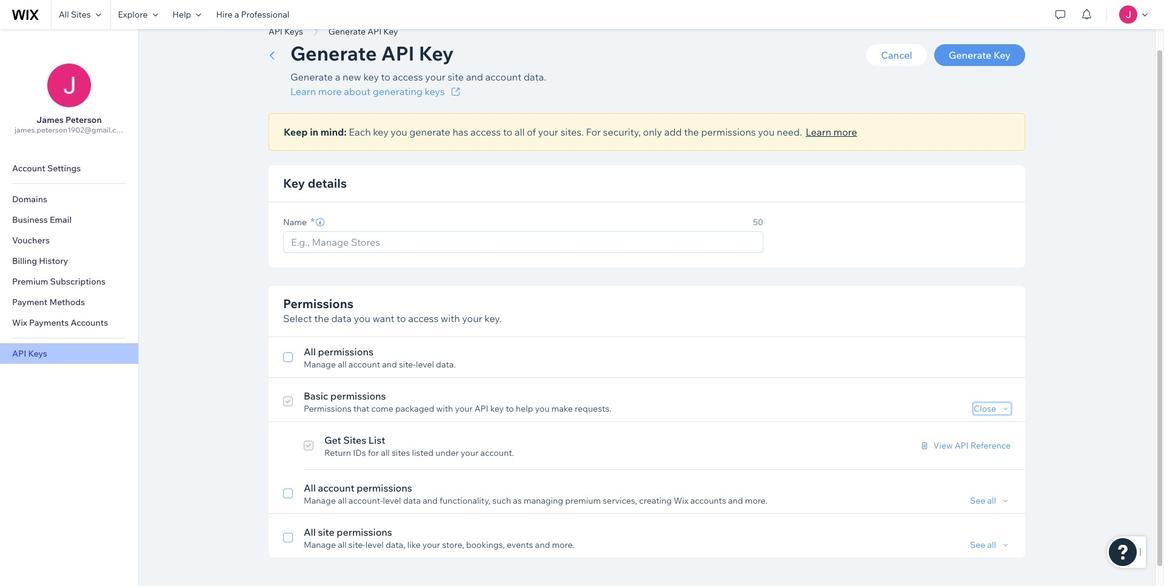 Task type: describe. For each thing, give the bounding box(es) containing it.
reference
[[971, 441, 1011, 452]]

domains link
[[0, 189, 138, 210]]

all account permissions
[[304, 483, 412, 495]]

generate
[[409, 126, 450, 138]]

and right accounts at right bottom
[[728, 496, 743, 507]]

see for all site permissions
[[970, 540, 986, 551]]

permissions for permissions select the data you want to access with your key.
[[283, 297, 354, 312]]

payment methods link
[[0, 292, 138, 313]]

payment methods
[[12, 297, 85, 308]]

security,
[[603, 126, 641, 138]]

1 horizontal spatial site
[[448, 71, 464, 83]]

manage all account-level data and functionality, such as managing premium services, creating wix accounts and more.
[[304, 496, 768, 507]]

explore
[[118, 9, 148, 20]]

premium subscriptions
[[12, 277, 106, 287]]

as
[[513, 496, 522, 507]]

hire a professional
[[216, 9, 289, 20]]

wix payments accounts
[[12, 318, 108, 329]]

billing
[[12, 256, 37, 267]]

permissions up account-
[[357, 483, 412, 495]]

key inside button
[[383, 26, 398, 37]]

creating
[[639, 496, 672, 507]]

come
[[371, 404, 393, 415]]

the inside permissions select the data you want to access with your key.
[[314, 313, 329, 325]]

view
[[934, 441, 953, 452]]

to left help
[[506, 404, 514, 415]]

0 vertical spatial account
[[485, 71, 522, 83]]

wix inside "link"
[[12, 318, 27, 329]]

level for all account permissions
[[383, 496, 401, 507]]

see all for all site permissions
[[970, 540, 996, 551]]

keep in mind: each key you generate has access to all of your sites. for security, only add the permissions you need. learn more
[[284, 126, 857, 138]]

api inside sidebar element
[[12, 349, 26, 360]]

store,
[[442, 540, 464, 551]]

help button
[[165, 0, 209, 29]]

with inside permissions select the data you want to access with your key.
[[441, 313, 460, 325]]

api up 'generate a new key to access your site and account data.'
[[381, 41, 414, 65]]

permissions inside all permissions manage all account and site-level data.
[[318, 346, 373, 358]]

accounts
[[690, 496, 726, 507]]

business
[[12, 215, 48, 226]]

2 vertical spatial key
[[490, 404, 504, 415]]

email
[[50, 215, 72, 226]]

need.
[[777, 126, 802, 138]]

your up keys
[[425, 71, 445, 83]]

requests.
[[575, 404, 612, 415]]

*
[[310, 215, 315, 229]]

domains
[[12, 194, 47, 205]]

50
[[753, 217, 763, 228]]

help
[[516, 404, 533, 415]]

manage inside all permissions manage all account and site-level data.
[[304, 360, 336, 370]]

sites.
[[561, 126, 584, 138]]

like
[[407, 540, 421, 551]]

name
[[283, 217, 307, 228]]

hire
[[216, 9, 233, 20]]

and up "has"
[[466, 71, 483, 83]]

see all for all account permissions
[[970, 496, 996, 507]]

key inside button
[[994, 49, 1011, 61]]

premium
[[565, 496, 601, 507]]

permissions select the data you want to access with your key.
[[283, 297, 502, 325]]

all site permissions
[[304, 527, 392, 539]]

return
[[324, 448, 351, 459]]

james peterson james.peterson1902@gmail.com
[[15, 115, 127, 135]]

keys for api keys button
[[284, 26, 303, 37]]

history
[[39, 256, 68, 267]]

want
[[373, 313, 395, 325]]

api left help
[[475, 404, 489, 415]]

peterson
[[66, 115, 102, 126]]

has
[[453, 126, 468, 138]]

api inside button
[[368, 26, 382, 37]]

api keys link
[[0, 344, 138, 364]]

0 vertical spatial learn
[[290, 85, 316, 98]]

generating
[[373, 85, 423, 98]]

1 vertical spatial key
[[373, 126, 389, 138]]

permissions that come packaged with your api key to help you make requests.
[[304, 404, 612, 415]]

manage for account
[[304, 496, 336, 507]]

payments
[[29, 318, 69, 329]]

premium subscriptions link
[[0, 272, 138, 292]]

premium
[[12, 277, 48, 287]]

manage all site-level data, like your store, bookings, events and more.
[[304, 540, 575, 551]]

generate key button
[[934, 44, 1025, 66]]

of
[[527, 126, 536, 138]]

accounts
[[71, 318, 108, 329]]

new
[[343, 71, 361, 83]]

managing
[[524, 496, 563, 507]]

your inside the get sites list return ids for all sites listed under your account.
[[461, 448, 479, 459]]

each
[[349, 126, 371, 138]]

such
[[492, 496, 511, 507]]

bookings,
[[466, 540, 505, 551]]

for
[[368, 448, 379, 459]]

to up generating
[[381, 71, 390, 83]]

view api reference
[[934, 441, 1011, 452]]

site- inside all permissions manage all account and site-level data.
[[399, 360, 416, 370]]

in
[[310, 126, 318, 138]]

level inside all permissions manage all account and site-level data.
[[416, 360, 434, 370]]

manage for site
[[304, 540, 336, 551]]

james.peterson1902@gmail.com
[[15, 126, 127, 135]]

your right of
[[538, 126, 558, 138]]

cancel
[[881, 49, 912, 61]]

payment
[[12, 297, 47, 308]]

functionality,
[[440, 496, 491, 507]]

a for professional
[[234, 9, 239, 20]]

api right view at the right bottom of page
[[955, 441, 969, 452]]

2 vertical spatial account
[[318, 483, 355, 495]]

account settings link
[[0, 158, 138, 179]]



Task type: vqa. For each thing, say whether or not it's contained in the screenshot.
366615376135191 2
no



Task type: locate. For each thing, give the bounding box(es) containing it.
manage down the all account permissions
[[304, 496, 336, 507]]

1 horizontal spatial data
[[403, 496, 421, 507]]

1 horizontal spatial learn
[[806, 126, 831, 138]]

1 vertical spatial the
[[314, 313, 329, 325]]

1 vertical spatial data
[[403, 496, 421, 507]]

1 vertical spatial see all button
[[970, 540, 1011, 551]]

james
[[36, 115, 64, 126]]

1 vertical spatial manage
[[304, 496, 336, 507]]

data,
[[386, 540, 405, 551]]

0 horizontal spatial wix
[[12, 318, 27, 329]]

None checkbox
[[283, 345, 1011, 370], [304, 434, 313, 459], [283, 481, 1011, 507], [283, 345, 1011, 370], [304, 434, 313, 459], [283, 481, 1011, 507]]

1 horizontal spatial wix
[[674, 496, 689, 507]]

1 horizontal spatial api keys
[[269, 26, 303, 37]]

you left need.
[[758, 126, 775, 138]]

api keys
[[269, 26, 303, 37], [12, 349, 47, 360]]

to left of
[[503, 126, 512, 138]]

events
[[507, 540, 533, 551]]

sites left the explore
[[71, 9, 91, 20]]

more.
[[745, 496, 768, 507], [552, 540, 575, 551]]

access right want
[[408, 313, 439, 325]]

all for all account permissions
[[304, 483, 316, 495]]

level for all site permissions
[[365, 540, 384, 551]]

data. up permissions that come packaged with your api key to help you make requests. in the bottom of the page
[[436, 360, 456, 370]]

vouchers
[[12, 235, 50, 246]]

sites up ids
[[343, 435, 366, 447]]

permissions
[[283, 297, 354, 312], [304, 404, 351, 415]]

more. right accounts at right bottom
[[745, 496, 768, 507]]

1 horizontal spatial more
[[834, 126, 857, 138]]

data up like
[[403, 496, 421, 507]]

1 see from the top
[[970, 496, 986, 507]]

generate api key up new
[[329, 26, 398, 37]]

and inside all permissions manage all account and site-level data.
[[382, 360, 397, 370]]

all for all permissions manage all account and site-level data.
[[304, 346, 316, 358]]

account settings
[[12, 163, 81, 174]]

0 vertical spatial more.
[[745, 496, 768, 507]]

sites inside the get sites list return ids for all sites listed under your account.
[[343, 435, 366, 447]]

api keys for api keys link
[[12, 349, 47, 360]]

a inside the hire a professional link
[[234, 9, 239, 20]]

manage up basic
[[304, 360, 336, 370]]

learn right need.
[[806, 126, 831, 138]]

listed
[[412, 448, 434, 459]]

1 horizontal spatial more.
[[745, 496, 768, 507]]

0 vertical spatial see all
[[970, 496, 996, 507]]

to inside permissions select the data you want to access with your key.
[[397, 313, 406, 325]]

see all button for all site permissions
[[970, 540, 1011, 551]]

1 vertical spatial account
[[349, 360, 380, 370]]

account
[[485, 71, 522, 83], [349, 360, 380, 370], [318, 483, 355, 495]]

0 horizontal spatial api keys
[[12, 349, 47, 360]]

api down the professional
[[269, 26, 283, 37]]

account
[[12, 163, 45, 174]]

1 horizontal spatial a
[[335, 71, 340, 83]]

level left data,
[[365, 540, 384, 551]]

learn more link
[[806, 125, 857, 139]]

site-
[[399, 360, 416, 370], [349, 540, 365, 551]]

0 vertical spatial sites
[[71, 9, 91, 20]]

account.
[[480, 448, 514, 459]]

1 vertical spatial more.
[[552, 540, 575, 551]]

the right add
[[684, 126, 699, 138]]

1 vertical spatial site
[[318, 527, 335, 539]]

0 vertical spatial a
[[234, 9, 239, 20]]

with left 'key.'
[[441, 313, 460, 325]]

level down the all account permissions
[[383, 496, 401, 507]]

your inside permissions select the data you want to access with your key.
[[462, 313, 482, 325]]

0 vertical spatial key
[[364, 71, 379, 83]]

1 vertical spatial permissions
[[304, 404, 351, 415]]

1 vertical spatial data.
[[436, 360, 456, 370]]

all for all site permissions
[[304, 527, 316, 539]]

get
[[324, 435, 341, 447]]

E.g., Manage Stores field
[[287, 232, 759, 253]]

methods
[[49, 297, 85, 308]]

api keys for api keys button
[[269, 26, 303, 37]]

add
[[664, 126, 682, 138]]

settings
[[47, 163, 81, 174]]

for
[[586, 126, 601, 138]]

access
[[393, 71, 423, 83], [471, 126, 501, 138], [408, 313, 439, 325]]

sites
[[392, 448, 410, 459]]

learn up keep
[[290, 85, 316, 98]]

0 horizontal spatial site
[[318, 527, 335, 539]]

permissions for permissions that come packaged with your api key to help you make requests.
[[304, 404, 351, 415]]

your right like
[[423, 540, 440, 551]]

get sites list return ids for all sites listed under your account.
[[324, 435, 514, 459]]

site down the all account permissions
[[318, 527, 335, 539]]

0 vertical spatial see all button
[[970, 496, 1011, 507]]

0 vertical spatial more
[[318, 85, 342, 98]]

site- down all site permissions
[[349, 540, 365, 551]]

api
[[269, 26, 283, 37], [368, 26, 382, 37], [381, 41, 414, 65], [12, 349, 26, 360], [475, 404, 489, 415], [955, 441, 969, 452]]

sites
[[71, 9, 91, 20], [343, 435, 366, 447]]

site- up packaged
[[399, 360, 416, 370]]

api keys down payments
[[12, 349, 47, 360]]

level up packaged
[[416, 360, 434, 370]]

hire a professional link
[[209, 0, 297, 29]]

1 vertical spatial see
[[970, 540, 986, 551]]

0 vertical spatial access
[[393, 71, 423, 83]]

generate api key down generate api key button in the left of the page
[[290, 41, 454, 65]]

site
[[448, 71, 464, 83], [318, 527, 335, 539]]

learn more about generating keys
[[290, 85, 445, 98]]

all for all sites
[[59, 9, 69, 20]]

under
[[436, 448, 459, 459]]

generate inside button
[[949, 49, 992, 61]]

0 vertical spatial level
[[416, 360, 434, 370]]

services,
[[603, 496, 637, 507]]

1 vertical spatial keys
[[28, 349, 47, 360]]

0 vertical spatial api keys
[[269, 26, 303, 37]]

business email
[[12, 215, 72, 226]]

data.
[[524, 71, 546, 83], [436, 360, 456, 370]]

key.
[[485, 313, 502, 325]]

0 vertical spatial with
[[441, 313, 460, 325]]

1 horizontal spatial site-
[[399, 360, 416, 370]]

1 vertical spatial api keys
[[12, 349, 47, 360]]

about
[[344, 85, 371, 98]]

and left functionality,
[[423, 496, 438, 507]]

generate a new key to access your site and account data.
[[290, 71, 546, 83]]

wix right creating
[[674, 496, 689, 507]]

None checkbox
[[283, 389, 293, 415], [283, 526, 1011, 551], [283, 389, 293, 415], [283, 526, 1011, 551]]

a for new
[[335, 71, 340, 83]]

that
[[353, 404, 369, 415]]

packaged
[[395, 404, 434, 415]]

see for all account permissions
[[970, 496, 986, 507]]

your right under
[[461, 448, 479, 459]]

with
[[441, 313, 460, 325], [436, 404, 453, 415]]

api keys button
[[263, 22, 309, 41]]

generate api key button
[[322, 22, 404, 41]]

api keys inside button
[[269, 26, 303, 37]]

sites for get
[[343, 435, 366, 447]]

you inside permissions select the data you want to access with your key.
[[354, 313, 370, 325]]

ids
[[353, 448, 366, 459]]

2 manage from the top
[[304, 496, 336, 507]]

all permissions manage all account and site-level data.
[[304, 346, 456, 370]]

more. right "events"
[[552, 540, 575, 551]]

help
[[173, 9, 191, 20]]

with right packaged
[[436, 404, 453, 415]]

0 horizontal spatial a
[[234, 9, 239, 20]]

1 see all button from the top
[[970, 496, 1011, 507]]

access up generating
[[393, 71, 423, 83]]

1 horizontal spatial data.
[[524, 71, 546, 83]]

key
[[383, 26, 398, 37], [419, 41, 454, 65], [994, 49, 1011, 61], [283, 176, 305, 191]]

0 vertical spatial wix
[[12, 318, 27, 329]]

permissions inside permissions select the data you want to access with your key.
[[283, 297, 354, 312]]

wix payments accounts link
[[0, 313, 138, 333]]

wix down payment
[[12, 318, 27, 329]]

0 vertical spatial keys
[[284, 26, 303, 37]]

permissions down basic
[[304, 404, 351, 415]]

business email link
[[0, 210, 138, 230]]

0 vertical spatial the
[[684, 126, 699, 138]]

data inside permissions select the data you want to access with your key.
[[331, 313, 352, 325]]

to
[[381, 71, 390, 83], [503, 126, 512, 138], [397, 313, 406, 325], [506, 404, 514, 415]]

more right need.
[[834, 126, 857, 138]]

permissions down account-
[[337, 527, 392, 539]]

all sites
[[59, 9, 91, 20]]

key up learn more about generating keys
[[364, 71, 379, 83]]

access inside permissions select the data you want to access with your key.
[[408, 313, 439, 325]]

see
[[970, 496, 986, 507], [970, 540, 986, 551]]

generate key
[[949, 49, 1011, 61]]

1 see all from the top
[[970, 496, 996, 507]]

0 vertical spatial data
[[331, 313, 352, 325]]

2 see from the top
[[970, 540, 986, 551]]

2 vertical spatial access
[[408, 313, 439, 325]]

generate inside button
[[329, 26, 366, 37]]

0 vertical spatial see
[[970, 496, 986, 507]]

select
[[283, 313, 312, 325]]

1 horizontal spatial sites
[[343, 435, 366, 447]]

make
[[552, 404, 573, 415]]

0 horizontal spatial the
[[314, 313, 329, 325]]

subscriptions
[[50, 277, 106, 287]]

0 vertical spatial data.
[[524, 71, 546, 83]]

1 vertical spatial more
[[834, 126, 857, 138]]

0 vertical spatial site
[[448, 71, 464, 83]]

sites for all
[[71, 9, 91, 20]]

professional
[[241, 9, 289, 20]]

0 horizontal spatial data
[[331, 313, 352, 325]]

access right "has"
[[471, 126, 501, 138]]

2 vertical spatial level
[[365, 540, 384, 551]]

to right want
[[397, 313, 406, 325]]

list
[[369, 435, 385, 447]]

data. inside all permissions manage all account and site-level data.
[[436, 360, 456, 370]]

view api reference link
[[919, 441, 1011, 452]]

api up learn more about generating keys
[[368, 26, 382, 37]]

data. up of
[[524, 71, 546, 83]]

manage down all site permissions
[[304, 540, 336, 551]]

keys down payments
[[28, 349, 47, 360]]

api keys inside sidebar element
[[12, 349, 47, 360]]

1 vertical spatial level
[[383, 496, 401, 507]]

site up "learn more about generating keys" link
[[448, 71, 464, 83]]

0 horizontal spatial more
[[318, 85, 342, 98]]

see all
[[970, 496, 996, 507], [970, 540, 996, 551]]

close
[[974, 404, 996, 415]]

2 see all from the top
[[970, 540, 996, 551]]

keys for api keys link
[[28, 349, 47, 360]]

api down wix payments accounts
[[12, 349, 26, 360]]

basic
[[304, 390, 328, 403]]

key right each
[[373, 126, 389, 138]]

1 horizontal spatial keys
[[284, 26, 303, 37]]

3 manage from the top
[[304, 540, 336, 551]]

keys inside api keys link
[[28, 349, 47, 360]]

permissions right add
[[701, 126, 756, 138]]

1 vertical spatial a
[[335, 71, 340, 83]]

data left want
[[331, 313, 352, 325]]

level
[[416, 360, 434, 370], [383, 496, 401, 507], [365, 540, 384, 551]]

1 vertical spatial see all
[[970, 540, 996, 551]]

keys inside api keys button
[[284, 26, 303, 37]]

a right hire
[[234, 9, 239, 20]]

1 horizontal spatial the
[[684, 126, 699, 138]]

1 vertical spatial generate api key
[[290, 41, 454, 65]]

all
[[515, 126, 525, 138], [338, 360, 347, 370], [381, 448, 390, 459], [338, 496, 347, 507], [987, 496, 996, 507], [338, 540, 347, 551], [987, 540, 996, 551]]

only
[[643, 126, 662, 138]]

billing history link
[[0, 251, 138, 272]]

api inside button
[[269, 26, 283, 37]]

permissions up basic permissions
[[318, 346, 373, 358]]

the
[[684, 126, 699, 138], [314, 313, 329, 325]]

1 vertical spatial sites
[[343, 435, 366, 447]]

a left new
[[335, 71, 340, 83]]

key
[[364, 71, 379, 83], [373, 126, 389, 138], [490, 404, 504, 415]]

basic permissions
[[304, 390, 386, 403]]

1 vertical spatial with
[[436, 404, 453, 415]]

a
[[234, 9, 239, 20], [335, 71, 340, 83]]

learn more about generating keys link
[[290, 84, 546, 99]]

api keys down the professional
[[269, 26, 303, 37]]

your up under
[[455, 404, 473, 415]]

0 vertical spatial manage
[[304, 360, 336, 370]]

generate api key inside generate api key button
[[329, 26, 398, 37]]

see all button
[[970, 496, 1011, 507], [970, 540, 1011, 551]]

keys down the professional
[[284, 26, 303, 37]]

1 vertical spatial access
[[471, 126, 501, 138]]

more left about
[[318, 85, 342, 98]]

2 see all button from the top
[[970, 540, 1011, 551]]

0 vertical spatial generate api key
[[329, 26, 398, 37]]

your left 'key.'
[[462, 313, 482, 325]]

0 horizontal spatial learn
[[290, 85, 316, 98]]

key left help
[[490, 404, 504, 415]]

billing history
[[12, 256, 68, 267]]

0 horizontal spatial more.
[[552, 540, 575, 551]]

all inside all permissions manage all account and site-level data.
[[338, 360, 347, 370]]

you right help
[[535, 404, 550, 415]]

0 vertical spatial permissions
[[283, 297, 354, 312]]

permissions up select
[[283, 297, 354, 312]]

permissions up that
[[331, 390, 386, 403]]

0 horizontal spatial sites
[[71, 9, 91, 20]]

vouchers link
[[0, 230, 138, 251]]

and up the come on the left bottom
[[382, 360, 397, 370]]

all inside the get sites list return ids for all sites listed under your account.
[[381, 448, 390, 459]]

1 vertical spatial learn
[[806, 126, 831, 138]]

sidebar element
[[0, 29, 139, 587]]

account inside all permissions manage all account and site-level data.
[[349, 360, 380, 370]]

all inside all permissions manage all account and site-level data.
[[304, 346, 316, 358]]

1 vertical spatial site-
[[349, 540, 365, 551]]

you left want
[[354, 313, 370, 325]]

and right "events"
[[535, 540, 550, 551]]

0 vertical spatial site-
[[399, 360, 416, 370]]

your
[[425, 71, 445, 83], [538, 126, 558, 138], [462, 313, 482, 325], [455, 404, 473, 415], [461, 448, 479, 459], [423, 540, 440, 551]]

close button
[[974, 404, 1011, 415]]

2 vertical spatial manage
[[304, 540, 336, 551]]

keys
[[425, 85, 445, 98]]

and
[[466, 71, 483, 83], [382, 360, 397, 370], [423, 496, 438, 507], [728, 496, 743, 507], [535, 540, 550, 551]]

0 horizontal spatial site-
[[349, 540, 365, 551]]

more
[[318, 85, 342, 98], [834, 126, 857, 138]]

1 vertical spatial wix
[[674, 496, 689, 507]]

1 manage from the top
[[304, 360, 336, 370]]

you left generate
[[391, 126, 407, 138]]

you
[[391, 126, 407, 138], [758, 126, 775, 138], [354, 313, 370, 325], [535, 404, 550, 415]]

the right select
[[314, 313, 329, 325]]

wix
[[12, 318, 27, 329], [674, 496, 689, 507]]

0 horizontal spatial keys
[[28, 349, 47, 360]]

0 horizontal spatial data.
[[436, 360, 456, 370]]

see all button for all account permissions
[[970, 496, 1011, 507]]



